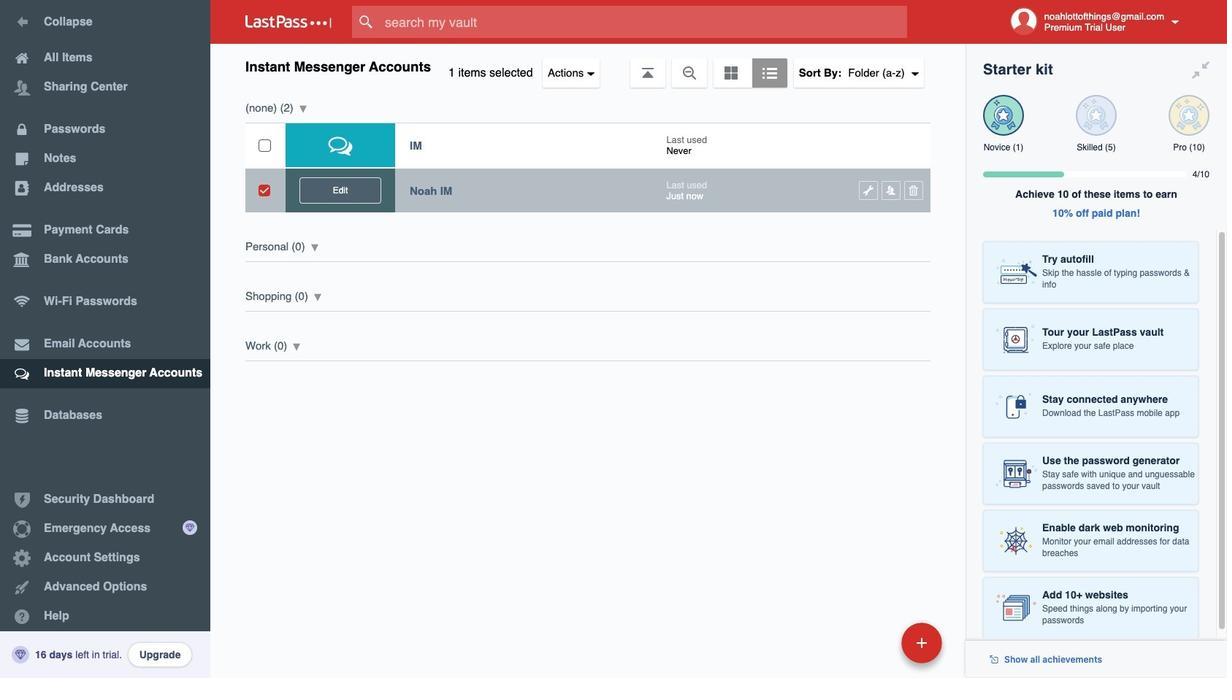 Task type: locate. For each thing, give the bounding box(es) containing it.
lastpass image
[[246, 15, 332, 28]]

search my vault text field
[[352, 6, 936, 38]]

new item navigation
[[801, 619, 951, 679]]

new item element
[[801, 623, 948, 664]]

vault options navigation
[[210, 44, 966, 88]]



Task type: describe. For each thing, give the bounding box(es) containing it.
Search search field
[[352, 6, 936, 38]]

main navigation navigation
[[0, 0, 210, 679]]



Task type: vqa. For each thing, say whether or not it's contained in the screenshot.
LastPass image
yes



